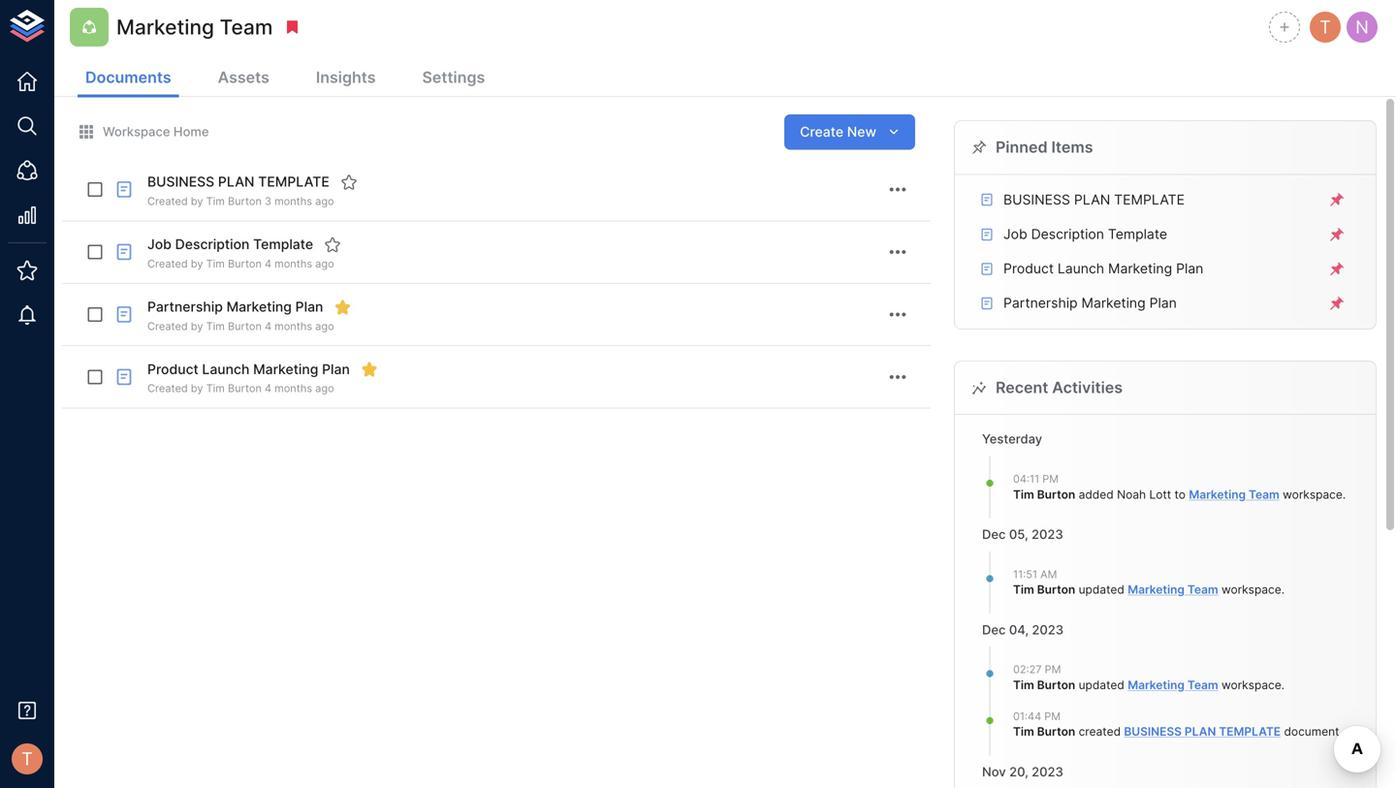 Task type: locate. For each thing, give the bounding box(es) containing it.
assets
[[218, 68, 269, 87]]

1 horizontal spatial business
[[1004, 191, 1070, 208]]

launch
[[1058, 260, 1105, 277], [202, 361, 250, 378]]

workspace for 02:27 pm tim burton updated marketing team workspace .
[[1222, 678, 1282, 692]]

0 vertical spatial favorite image
[[340, 174, 358, 191]]

1 created from the top
[[147, 195, 188, 208]]

by for partnership
[[191, 320, 203, 332]]

description down the created by tim burton 3 months ago
[[175, 236, 250, 253]]

unpin image inside business plan template "button"
[[1328, 191, 1346, 209]]

1 vertical spatial updated
[[1079, 678, 1125, 692]]

template down the 3
[[253, 236, 313, 253]]

pinned
[[996, 138, 1048, 157]]

created for job
[[147, 257, 188, 270]]

workspace
[[1283, 488, 1343, 502], [1222, 583, 1282, 597], [1222, 678, 1282, 692]]

1 unpin image from the top
[[1328, 260, 1346, 278]]

1 vertical spatial dec
[[982, 623, 1006, 638]]

2 vertical spatial workspace
[[1222, 678, 1282, 692]]

. inside the "02:27 pm tim burton updated marketing team workspace ."
[[1282, 678, 1285, 692]]

02:27 pm tim burton updated marketing team workspace .
[[1013, 663, 1285, 692]]

unpin image
[[1328, 260, 1346, 278], [1328, 295, 1346, 312]]

team inside 11:51 am tim burton updated marketing team workspace .
[[1188, 583, 1219, 597]]

documents
[[85, 68, 171, 87]]

template up the 3
[[258, 174, 330, 190]]

1 vertical spatial 4
[[265, 320, 272, 332]]

1 horizontal spatial partnership
[[1004, 295, 1078, 311]]

2 horizontal spatial plan
[[1185, 725, 1216, 739]]

pm for updated
[[1045, 663, 1061, 676]]

document
[[1284, 725, 1340, 739]]

dec left "05,"
[[982, 527, 1006, 542]]

1 by from the top
[[191, 195, 203, 208]]

product launch marketing plan link
[[978, 259, 1326, 278]]

2 horizontal spatial template
[[1219, 725, 1281, 739]]

pm
[[1043, 473, 1059, 485], [1045, 663, 1061, 676], [1045, 710, 1061, 723]]

marketing inside 'link'
[[1082, 295, 1146, 311]]

team inside 04:11 pm tim burton added noah lott to marketing team workspace .
[[1249, 488, 1280, 502]]

4 ago from the top
[[315, 382, 334, 395]]

0 horizontal spatial partnership
[[147, 299, 223, 315]]

product
[[1004, 260, 1054, 277], [147, 361, 199, 378]]

2023 for nov 20, 2023
[[1032, 765, 1064, 780]]

launch inside product launch marketing plan link
[[1058, 260, 1105, 277]]

plan
[[218, 174, 255, 190], [1074, 191, 1111, 208], [1185, 725, 1216, 739]]

business plan template link down the "02:27 pm tim burton updated marketing team workspace ."
[[1124, 725, 1281, 739]]

1 dec from the top
[[982, 527, 1006, 542]]

0 vertical spatial t
[[1320, 16, 1331, 38]]

1 2023 from the top
[[1032, 527, 1063, 542]]

0 horizontal spatial plan
[[218, 174, 255, 190]]

plan up the created by tim burton 3 months ago
[[218, 174, 255, 190]]

0 vertical spatial workspace
[[1283, 488, 1343, 502]]

3 created by tim burton 4 months ago from the top
[[147, 382, 334, 395]]

2 unpin image from the top
[[1328, 295, 1346, 312]]

pm inside the "02:27 pm tim burton updated marketing team workspace ."
[[1045, 663, 1061, 676]]

unpin image
[[1328, 191, 1346, 209], [1328, 226, 1346, 243]]

burton inside 11:51 am tim burton updated marketing team workspace .
[[1037, 583, 1076, 597]]

job description template down the created by tim burton 3 months ago
[[147, 236, 313, 253]]

0 horizontal spatial template
[[253, 236, 313, 253]]

2023 right "05,"
[[1032, 527, 1063, 542]]

4 months from the top
[[275, 382, 312, 395]]

business right created
[[1124, 725, 1182, 739]]

updated for 02:27 pm tim burton updated marketing team workspace .
[[1079, 678, 1125, 692]]

3 2023 from the top
[[1032, 765, 1064, 780]]

2 created from the top
[[147, 257, 188, 270]]

pm right 01:44
[[1045, 710, 1061, 723]]

1 vertical spatial unpin image
[[1328, 295, 1346, 312]]

plan inside business plan template "button"
[[1074, 191, 1111, 208]]

marketing team link up the "02:27 pm tim burton updated marketing team workspace ."
[[1128, 583, 1219, 597]]

2 dec from the top
[[982, 623, 1006, 638]]

job description template up product launch marketing plan link
[[1004, 226, 1168, 242]]

marketing
[[116, 14, 214, 39], [1108, 260, 1173, 277], [1082, 295, 1146, 311], [227, 299, 292, 315], [253, 361, 318, 378], [1189, 488, 1246, 502], [1128, 583, 1185, 597], [1128, 678, 1185, 692]]

0 horizontal spatial t
[[21, 748, 33, 770]]

lott
[[1150, 488, 1172, 502]]

remove favorite image for product launch marketing plan
[[361, 361, 378, 378]]

2 vertical spatial 4
[[265, 382, 272, 395]]

1 horizontal spatial launch
[[1058, 260, 1105, 277]]

months for template
[[275, 195, 312, 208]]

0 horizontal spatial remove favorite image
[[334, 298, 351, 316]]

2 created by tim burton 4 months ago from the top
[[147, 320, 334, 332]]

2 vertical spatial 2023
[[1032, 765, 1064, 780]]

1 vertical spatial pm
[[1045, 663, 1061, 676]]

plan
[[1176, 260, 1204, 277], [1150, 295, 1177, 311], [295, 299, 323, 315], [322, 361, 350, 378]]

0 vertical spatial 2023
[[1032, 527, 1063, 542]]

0 vertical spatial unpin image
[[1328, 191, 1346, 209]]

05,
[[1009, 527, 1028, 542]]

2 ago from the top
[[315, 257, 334, 270]]

0 vertical spatial product
[[1004, 260, 1054, 277]]

created for business
[[147, 195, 188, 208]]

3 months from the top
[[275, 320, 312, 332]]

marketing team link
[[1189, 488, 1280, 502], [1128, 583, 1219, 597], [1128, 678, 1219, 692]]

1 horizontal spatial product
[[1004, 260, 1054, 277]]

01:44 pm tim burton created business plan template document .
[[1013, 710, 1343, 739]]

1 horizontal spatial partnership marketing plan
[[1004, 295, 1177, 311]]

template inside 01:44 pm tim burton created business plan template document .
[[1219, 725, 1281, 739]]

t
[[1320, 16, 1331, 38], [21, 748, 33, 770]]

tim
[[206, 195, 225, 208], [206, 257, 225, 270], [206, 320, 225, 332], [206, 382, 225, 395], [1013, 488, 1034, 502], [1013, 583, 1034, 597], [1013, 678, 1034, 692], [1013, 725, 1034, 739]]

template left the document
[[1219, 725, 1281, 739]]

settings link
[[415, 60, 493, 97]]

business plan template link
[[978, 190, 1326, 209], [1124, 725, 1281, 739]]

marketing inside 04:11 pm tim burton added noah lott to marketing team workspace .
[[1189, 488, 1246, 502]]

description down items
[[1031, 226, 1104, 242]]

unpin image for product launch marketing plan
[[1328, 260, 1346, 278]]

1 vertical spatial created by tim burton 4 months ago
[[147, 320, 334, 332]]

updated inside 11:51 am tim burton updated marketing team workspace .
[[1079, 583, 1125, 597]]

job
[[1004, 226, 1028, 242], [147, 236, 172, 253]]

remove favorite image
[[334, 298, 351, 316], [361, 361, 378, 378]]

workspace
[[103, 124, 170, 139]]

2 vertical spatial marketing team link
[[1128, 678, 1219, 692]]

plan down the "02:27 pm tim burton updated marketing team workspace ."
[[1185, 725, 1216, 739]]

0 vertical spatial 4
[[265, 257, 272, 270]]

unpin image for job description template
[[1328, 226, 1346, 243]]

.
[[1343, 488, 1346, 502], [1282, 583, 1285, 597], [1282, 678, 1285, 692], [1340, 725, 1343, 739]]

nov
[[982, 765, 1006, 780]]

updated inside the "02:27 pm tim burton updated marketing team workspace ."
[[1079, 678, 1125, 692]]

4 by from the top
[[191, 382, 203, 395]]

1 vertical spatial 2023
[[1032, 623, 1064, 638]]

0 vertical spatial remove favorite image
[[334, 298, 351, 316]]

2 vertical spatial plan
[[1185, 725, 1216, 739]]

tim inside the "02:27 pm tim burton updated marketing team workspace ."
[[1013, 678, 1034, 692]]

2 months from the top
[[275, 257, 312, 270]]

description
[[1031, 226, 1104, 242], [175, 236, 250, 253]]

1 vertical spatial marketing team link
[[1128, 583, 1219, 597]]

. inside 01:44 pm tim burton created business plan template document .
[[1340, 725, 1343, 739]]

1 created by tim burton 4 months ago from the top
[[147, 257, 334, 270]]

template
[[1108, 226, 1168, 242], [253, 236, 313, 253]]

template
[[258, 174, 330, 190], [1114, 191, 1185, 208], [1219, 725, 1281, 739]]

0 vertical spatial product launch marketing plan
[[1004, 260, 1204, 277]]

2023
[[1032, 527, 1063, 542], [1032, 623, 1064, 638], [1032, 765, 1064, 780]]

1 horizontal spatial job description template
[[1004, 226, 1168, 242]]

ago
[[315, 195, 334, 208], [315, 257, 334, 270], [315, 320, 334, 332], [315, 382, 334, 395]]

marketing team link right to at the right bottom of the page
[[1189, 488, 1280, 502]]

2 vertical spatial template
[[1219, 725, 1281, 739]]

1 4 from the top
[[265, 257, 272, 270]]

2 vertical spatial created by tim burton 4 months ago
[[147, 382, 334, 395]]

0 vertical spatial marketing team link
[[1189, 488, 1280, 502]]

team inside the "02:27 pm tim burton updated marketing team workspace ."
[[1188, 678, 1219, 692]]

1 horizontal spatial product launch marketing plan
[[1004, 260, 1204, 277]]

pm right 02:27
[[1045, 663, 1061, 676]]

tim inside 11:51 am tim burton updated marketing team workspace .
[[1013, 583, 1034, 597]]

1 vertical spatial business
[[1004, 191, 1070, 208]]

0 vertical spatial plan
[[218, 174, 255, 190]]

created by tim burton 3 months ago
[[147, 195, 334, 208]]

4
[[265, 257, 272, 270], [265, 320, 272, 332], [265, 382, 272, 395]]

1 ago from the top
[[315, 195, 334, 208]]

1 vertical spatial unpin image
[[1328, 226, 1346, 243]]

0 horizontal spatial business
[[147, 174, 214, 190]]

job description template inside "link"
[[1004, 226, 1168, 242]]

1 vertical spatial business plan template
[[1004, 191, 1185, 208]]

1 vertical spatial favorite image
[[324, 236, 341, 253]]

business plan template link up job description template "link" on the right
[[978, 190, 1326, 209]]

business
[[147, 174, 214, 190], [1004, 191, 1070, 208], [1124, 725, 1182, 739]]

partnership marketing plan link
[[978, 294, 1326, 313]]

2 updated from the top
[[1079, 678, 1125, 692]]

0 vertical spatial business
[[147, 174, 214, 190]]

1 vertical spatial remove favorite image
[[361, 361, 378, 378]]

0 vertical spatial launch
[[1058, 260, 1105, 277]]

burton inside 01:44 pm tim burton created business plan template document .
[[1037, 725, 1076, 739]]

business plan template inside "button"
[[1004, 191, 1185, 208]]

template up job description template "link" on the right
[[1114, 191, 1185, 208]]

burton
[[228, 195, 262, 208], [228, 257, 262, 270], [228, 320, 262, 332], [228, 382, 262, 395], [1037, 488, 1076, 502], [1037, 583, 1076, 597], [1037, 678, 1076, 692], [1037, 725, 1076, 739]]

product launch marketing plan
[[1004, 260, 1204, 277], [147, 361, 350, 378]]

business inside 01:44 pm tim burton created business plan template document .
[[1124, 725, 1182, 739]]

ago for template
[[315, 195, 334, 208]]

1 horizontal spatial t
[[1320, 16, 1331, 38]]

3 created from the top
[[147, 320, 188, 332]]

0 horizontal spatial template
[[258, 174, 330, 190]]

. inside 04:11 pm tim burton added noah lott to marketing team workspace .
[[1343, 488, 1346, 502]]

11:51 am tim burton updated marketing team workspace .
[[1013, 568, 1285, 597]]

template up product launch marketing plan link
[[1108, 226, 1168, 242]]

unpin image inside 'partnership marketing plan' button
[[1328, 295, 1346, 312]]

pm right 04:11
[[1043, 473, 1059, 485]]

activities
[[1052, 378, 1123, 397]]

0 vertical spatial dec
[[982, 527, 1006, 542]]

job description template link
[[978, 225, 1326, 244]]

0 vertical spatial business plan template link
[[978, 190, 1326, 209]]

dec left 04,
[[982, 623, 1006, 638]]

0 horizontal spatial job
[[147, 236, 172, 253]]

workspace inside 11:51 am tim burton updated marketing team workspace .
[[1222, 583, 1282, 597]]

pm inside 01:44 pm tim burton created business plan template document .
[[1045, 710, 1061, 723]]

2023 right 20, at the right of page
[[1032, 765, 1064, 780]]

created by tim burton 4 months ago for launch
[[147, 382, 334, 395]]

0 horizontal spatial product
[[147, 361, 199, 378]]

created for partnership
[[147, 320, 188, 332]]

dec
[[982, 527, 1006, 542], [982, 623, 1006, 638]]

by
[[191, 195, 203, 208], [191, 257, 203, 270], [191, 320, 203, 332], [191, 382, 203, 395]]

1 horizontal spatial template
[[1108, 226, 1168, 242]]

create new
[[800, 123, 877, 140]]

updated
[[1079, 583, 1125, 597], [1079, 678, 1125, 692]]

1 vertical spatial product launch marketing plan
[[147, 361, 350, 378]]

favorite image
[[340, 174, 358, 191], [324, 236, 341, 253]]

0 vertical spatial updated
[[1079, 583, 1125, 597]]

0 vertical spatial unpin image
[[1328, 260, 1346, 278]]

partnership marketing plan inside 'link'
[[1004, 295, 1177, 311]]

0 horizontal spatial t button
[[6, 738, 48, 781]]

2023 for dec 04, 2023
[[1032, 623, 1064, 638]]

2 by from the top
[[191, 257, 203, 270]]

job description template
[[1004, 226, 1168, 242], [147, 236, 313, 253]]

marketing inside the "02:27 pm tim burton updated marketing team workspace ."
[[1128, 678, 1185, 692]]

0 vertical spatial template
[[258, 174, 330, 190]]

0 vertical spatial created by tim burton 4 months ago
[[147, 257, 334, 270]]

home
[[174, 124, 209, 139]]

created by tim burton 4 months ago
[[147, 257, 334, 270], [147, 320, 334, 332], [147, 382, 334, 395]]

am
[[1041, 568, 1057, 581]]

business plan template up the created by tim burton 3 months ago
[[147, 174, 330, 190]]

4 for marketing
[[265, 382, 272, 395]]

noah
[[1117, 488, 1146, 502]]

1 horizontal spatial remove favorite image
[[361, 361, 378, 378]]

3 ago from the top
[[315, 320, 334, 332]]

1 vertical spatial launch
[[202, 361, 250, 378]]

0 vertical spatial t button
[[1307, 9, 1344, 46]]

1 vertical spatial template
[[1114, 191, 1185, 208]]

to
[[1175, 488, 1186, 502]]

1 horizontal spatial description
[[1031, 226, 1104, 242]]

job down the created by tim burton 3 months ago
[[147, 236, 172, 253]]

favorite image for template
[[340, 174, 358, 191]]

1 horizontal spatial t button
[[1307, 9, 1344, 46]]

business down "pinned items"
[[1004, 191, 1070, 208]]

tim inside 01:44 pm tim burton created business plan template document .
[[1013, 725, 1034, 739]]

business plan template
[[147, 174, 330, 190], [1004, 191, 1185, 208]]

business inside "button"
[[1004, 191, 1070, 208]]

1 horizontal spatial business plan template
[[1004, 191, 1185, 208]]

unpin image for business plan template
[[1328, 191, 1346, 209]]

2 unpin image from the top
[[1328, 226, 1346, 243]]

business plan template link inside "button"
[[978, 190, 1326, 209]]

1 vertical spatial product
[[147, 361, 199, 378]]

0 horizontal spatial job description template
[[147, 236, 313, 253]]

1 unpin image from the top
[[1328, 191, 1346, 209]]

1 horizontal spatial job
[[1004, 226, 1028, 242]]

by for product
[[191, 382, 203, 395]]

business plan template down items
[[1004, 191, 1185, 208]]

team
[[220, 14, 273, 39], [1249, 488, 1280, 502], [1188, 583, 1219, 597], [1188, 678, 1219, 692]]

insights link
[[308, 60, 384, 97]]

1 months from the top
[[275, 195, 312, 208]]

burton inside the "02:27 pm tim burton updated marketing team workspace ."
[[1037, 678, 1076, 692]]

04:11 pm tim burton added noah lott to marketing team workspace .
[[1013, 473, 1346, 502]]

ago for marketing
[[315, 382, 334, 395]]

1 vertical spatial t button
[[6, 738, 48, 781]]

3 4 from the top
[[265, 382, 272, 395]]

02:27
[[1013, 663, 1042, 676]]

4 created from the top
[[147, 382, 188, 395]]

plan down items
[[1074, 191, 1111, 208]]

dec 04, 2023
[[982, 623, 1064, 638]]

2 2023 from the top
[[1032, 623, 1064, 638]]

pm for created
[[1045, 710, 1061, 723]]

created
[[147, 195, 188, 208], [147, 257, 188, 270], [147, 320, 188, 332], [147, 382, 188, 395]]

create
[[800, 123, 844, 140]]

1 horizontal spatial plan
[[1074, 191, 1111, 208]]

workspace inside the "02:27 pm tim burton updated marketing team workspace ."
[[1222, 678, 1282, 692]]

pm inside 04:11 pm tim burton added noah lott to marketing team workspace .
[[1043, 473, 1059, 485]]

unpin image inside product launch marketing plan button
[[1328, 260, 1346, 278]]

2 vertical spatial business
[[1124, 725, 1182, 739]]

pinned items
[[996, 138, 1093, 157]]

1 updated from the top
[[1079, 583, 1125, 597]]

1 vertical spatial t
[[21, 748, 33, 770]]

updated for 11:51 am tim burton updated marketing team workspace .
[[1079, 583, 1125, 597]]

months
[[275, 195, 312, 208], [275, 257, 312, 270], [275, 320, 312, 332], [275, 382, 312, 395]]

business down home
[[147, 174, 214, 190]]

2 4 from the top
[[265, 320, 272, 332]]

partnership
[[1004, 295, 1078, 311], [147, 299, 223, 315]]

3 by from the top
[[191, 320, 203, 332]]

2 vertical spatial pm
[[1045, 710, 1061, 723]]

0 horizontal spatial business plan template
[[147, 174, 330, 190]]

4 for plan
[[265, 320, 272, 332]]

unpin image inside job description template button
[[1328, 226, 1346, 243]]

1 vertical spatial workspace
[[1222, 583, 1282, 597]]

partnership marketing plan
[[1004, 295, 1177, 311], [147, 299, 323, 315]]

1 vertical spatial plan
[[1074, 191, 1111, 208]]

2 horizontal spatial business
[[1124, 725, 1182, 739]]

0 horizontal spatial product launch marketing plan
[[147, 361, 350, 378]]

job down the pinned
[[1004, 226, 1028, 242]]

by for business
[[191, 195, 203, 208]]

0 vertical spatial pm
[[1043, 473, 1059, 485]]

marketing team link up 01:44 pm tim burton created business plan template document .
[[1128, 678, 1219, 692]]

2023 right 04,
[[1032, 623, 1064, 638]]

1 horizontal spatial template
[[1114, 191, 1185, 208]]

ago for template
[[315, 257, 334, 270]]

marketing team link for 11:51 am tim burton updated marketing team workspace .
[[1128, 583, 1219, 597]]

t button
[[1307, 9, 1344, 46], [6, 738, 48, 781]]



Task type: describe. For each thing, give the bounding box(es) containing it.
documents link
[[78, 60, 179, 97]]

remove favorite image for partnership marketing plan
[[334, 298, 351, 316]]

marketing team link for 02:27 pm tim burton updated marketing team workspace .
[[1128, 678, 1219, 692]]

4 for template
[[265, 257, 272, 270]]

nov 20, 2023
[[982, 765, 1064, 780]]

recent activities
[[996, 378, 1123, 397]]

ago for plan
[[315, 320, 334, 332]]

pm for added
[[1043, 473, 1059, 485]]

product inside product launch marketing plan link
[[1004, 260, 1054, 277]]

marketing team
[[116, 14, 273, 39]]

added
[[1079, 488, 1114, 502]]

01:44
[[1013, 710, 1042, 723]]

new
[[847, 123, 877, 140]]

n button
[[1344, 9, 1381, 46]]

created by tim burton 4 months ago for marketing
[[147, 320, 334, 332]]

description inside "link"
[[1031, 226, 1104, 242]]

yesterday
[[982, 432, 1043, 447]]

created
[[1079, 725, 1121, 739]]

months for marketing
[[275, 382, 312, 395]]

3
[[265, 195, 272, 208]]

tim inside 04:11 pm tim burton added noah lott to marketing team workspace .
[[1013, 488, 1034, 502]]

create new button
[[785, 114, 915, 150]]

1 vertical spatial business plan template link
[[1124, 725, 1281, 739]]

product launch marketing plan button
[[963, 252, 1368, 286]]

0 horizontal spatial description
[[175, 236, 250, 253]]

favorite image for template
[[324, 236, 341, 253]]

burton inside 04:11 pm tim burton added noah lott to marketing team workspace .
[[1037, 488, 1076, 502]]

workspace home
[[103, 124, 209, 139]]

business plan template button
[[963, 183, 1368, 217]]

created for product
[[147, 382, 188, 395]]

workspace for 11:51 am tim burton updated marketing team workspace .
[[1222, 583, 1282, 597]]

workspace home link
[[78, 123, 209, 141]]

0 horizontal spatial launch
[[202, 361, 250, 378]]

dec for dec 05, 2023
[[982, 527, 1006, 542]]

04,
[[1009, 623, 1029, 638]]

unpin image for partnership marketing plan
[[1328, 295, 1346, 312]]

partnership inside "partnership marketing plan" 'link'
[[1004, 295, 1078, 311]]

dec 05, 2023
[[982, 527, 1063, 542]]

remove bookmark image
[[284, 18, 301, 36]]

marketing inside 11:51 am tim burton updated marketing team workspace .
[[1128, 583, 1185, 597]]

job inside "link"
[[1004, 226, 1028, 242]]

product launch marketing plan inside button
[[1004, 260, 1204, 277]]

months for plan
[[275, 320, 312, 332]]

insights
[[316, 68, 376, 87]]

11:51
[[1013, 568, 1038, 581]]

template inside "button"
[[1114, 191, 1185, 208]]

by for job
[[191, 257, 203, 270]]

workspace inside 04:11 pm tim burton added noah lott to marketing team workspace .
[[1283, 488, 1343, 502]]

dec for dec 04, 2023
[[982, 623, 1006, 638]]

assets link
[[210, 60, 277, 97]]

recent
[[996, 378, 1049, 397]]

job description template button
[[963, 217, 1368, 252]]

months for template
[[275, 257, 312, 270]]

0 horizontal spatial partnership marketing plan
[[147, 299, 323, 315]]

partnership marketing plan button
[[963, 286, 1368, 321]]

20,
[[1010, 765, 1029, 780]]

2023 for dec 05, 2023
[[1032, 527, 1063, 542]]

plan inside 'link'
[[1150, 295, 1177, 311]]

. inside 11:51 am tim burton updated marketing team workspace .
[[1282, 583, 1285, 597]]

created by tim burton 4 months ago for description
[[147, 257, 334, 270]]

template inside job description template "link"
[[1108, 226, 1168, 242]]

settings
[[422, 68, 485, 87]]

04:11
[[1013, 473, 1040, 485]]

0 vertical spatial business plan template
[[147, 174, 330, 190]]

items
[[1052, 138, 1093, 157]]

plan inside 01:44 pm tim burton created business plan template document .
[[1185, 725, 1216, 739]]

n
[[1356, 16, 1369, 38]]



Task type: vqa. For each thing, say whether or not it's contained in the screenshot.


